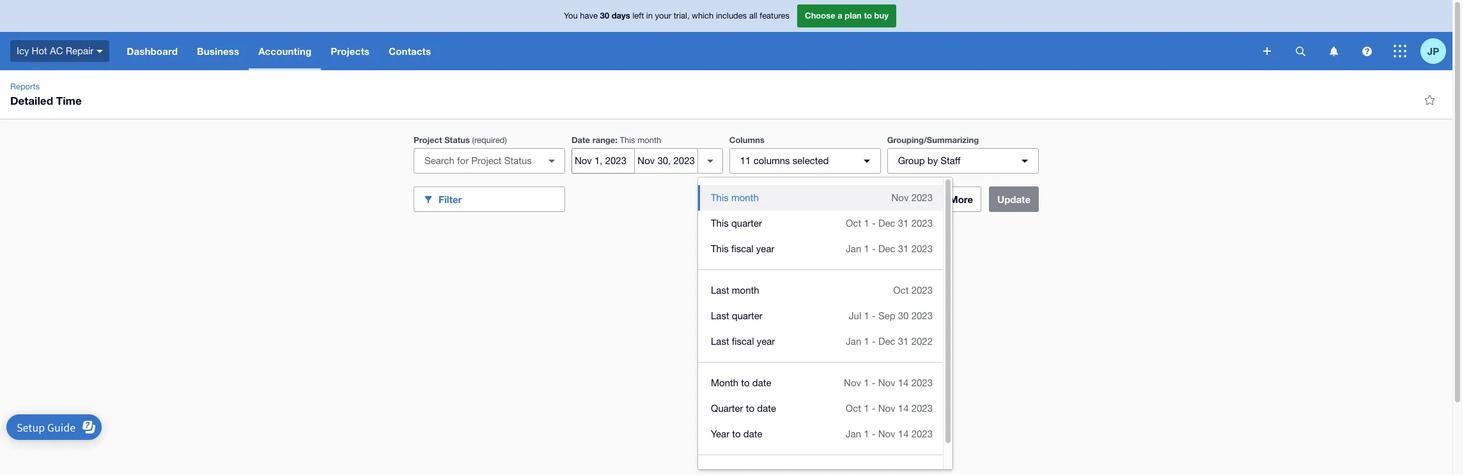 Task type: describe. For each thing, give the bounding box(es) containing it.
jp
[[1428, 45, 1440, 57]]

1 2023 from the top
[[912, 192, 933, 203]]

projects button
[[321, 32, 379, 70]]

a
[[838, 10, 843, 21]]

you
[[564, 11, 578, 21]]

banner containing jp
[[0, 0, 1453, 70]]

sep
[[879, 311, 896, 322]]

this for this quarter
[[711, 218, 729, 229]]

group
[[898, 155, 925, 166]]

svg image inside icy hot ac repair popup button
[[97, 50, 103, 53]]

projects
[[331, 45, 370, 57]]

Select start date field
[[572, 149, 635, 173]]

group by staff
[[898, 155, 961, 166]]

31 for oct 1 - dec 31 2023
[[898, 218, 909, 229]]

columns
[[730, 135, 765, 145]]

quarter for this quarter
[[732, 218, 762, 229]]

last quarter
[[711, 311, 763, 322]]

14 for jan 1 - nov 14 2023
[[898, 429, 909, 440]]

project
[[414, 135, 442, 145]]

jan 1 - dec 31 2022
[[846, 336, 933, 347]]

2 horizontal spatial svg image
[[1362, 46, 1372, 56]]

date range : this month
[[572, 135, 661, 145]]

dashboard
[[127, 45, 178, 57]]

date for quarter to date
[[757, 404, 776, 414]]

1 horizontal spatial svg image
[[1330, 46, 1338, 56]]

features
[[760, 11, 790, 21]]

30 inside banner
[[600, 10, 609, 21]]

days
[[612, 10, 630, 21]]

trial,
[[674, 11, 690, 21]]

buy
[[875, 10, 889, 21]]

oct 2023
[[894, 285, 933, 296]]

this inside date range : this month
[[620, 136, 635, 145]]

2023 for oct 1 - nov 14 2023
[[912, 404, 933, 414]]

1 for jan 1 - dec 31 2023
[[864, 244, 870, 255]]

date for year to date
[[744, 429, 763, 440]]

1 for jan 1 - nov 14 2023
[[864, 429, 869, 440]]

choose a plan to buy
[[805, 10, 889, 21]]

dashboard link
[[117, 32, 187, 70]]

nov for jan
[[878, 429, 896, 440]]

date for month to date
[[753, 378, 772, 389]]

contacts
[[389, 45, 431, 57]]

status
[[445, 135, 470, 145]]

icy hot ac repair button
[[0, 32, 117, 70]]

- for oct 1 - dec 31 2023
[[872, 218, 876, 229]]

year to date
[[711, 429, 763, 440]]

you have 30 days left in your trial, which includes all features
[[564, 10, 790, 21]]

choose
[[805, 10, 836, 21]]

nov 1 - nov 14 2023
[[844, 378, 933, 389]]

your
[[655, 11, 672, 21]]

- for jan 1 - dec 31 2023
[[872, 244, 876, 255]]

staff
[[941, 155, 961, 166]]

year for last fiscal year
[[757, 336, 775, 347]]

nov for oct
[[878, 404, 896, 414]]

11 columns selected
[[740, 155, 829, 166]]

which
[[692, 11, 714, 21]]

all
[[749, 11, 758, 21]]

this fiscal year
[[711, 244, 775, 255]]

by
[[928, 155, 938, 166]]

month
[[711, 378, 739, 389]]

jan for jan 1 - dec 31 2022
[[846, 336, 862, 347]]

to left buy
[[864, 10, 872, 21]]

list of convenience dates image
[[698, 148, 723, 174]]

- for oct 1 - nov 14 2023
[[872, 404, 876, 414]]

icy
[[17, 45, 29, 56]]

last for last month
[[711, 285, 729, 296]]

this quarter
[[711, 218, 762, 229]]

reports
[[10, 82, 40, 91]]

31 for jan 1 - dec 31 2022
[[898, 336, 909, 347]]

2023 for oct 1 - dec 31 2023
[[912, 218, 933, 229]]

date
[[572, 135, 590, 145]]

jp button
[[1421, 32, 1453, 70]]

month to date
[[711, 378, 772, 389]]

jul 1 - sep 30 2023
[[849, 311, 933, 322]]

open image
[[539, 148, 565, 174]]

group containing this month
[[698, 178, 953, 476]]

update button
[[989, 187, 1039, 212]]

hot
[[32, 45, 47, 56]]

1 horizontal spatial svg image
[[1296, 46, 1306, 56]]

list box containing this month
[[698, 178, 943, 476]]

columns
[[754, 155, 790, 166]]

filter button
[[414, 187, 565, 212]]

quarter for last quarter
[[732, 311, 763, 322]]

business button
[[187, 32, 249, 70]]

year
[[711, 429, 730, 440]]

nov 2023
[[892, 192, 933, 203]]

update
[[998, 194, 1031, 205]]

- for nov 1 - nov 14 2023
[[872, 378, 876, 389]]

this for this fiscal year
[[711, 244, 729, 255]]

last fiscal year
[[711, 336, 775, 347]]

nov for nov
[[878, 378, 896, 389]]

last month
[[711, 285, 759, 296]]

2023 for nov 1 - nov 14 2023
[[912, 378, 933, 389]]

group by staff button
[[887, 148, 1039, 174]]



Task type: vqa. For each thing, say whether or not it's contained in the screenshot.
field
yes



Task type: locate. For each thing, give the bounding box(es) containing it.
1 vertical spatial quarter
[[732, 311, 763, 322]]

2 vertical spatial jan
[[846, 429, 861, 440]]

date down "quarter to date"
[[744, 429, 763, 440]]

last for last fiscal year
[[711, 336, 729, 347]]

2 vertical spatial last
[[711, 336, 729, 347]]

31
[[898, 218, 909, 229], [898, 244, 909, 255], [898, 336, 909, 347]]

8 2023 from the top
[[912, 429, 933, 440]]

oct up jul 1 - sep 30 2023
[[894, 285, 909, 296]]

dec for jan 1 - dec 31 2022
[[879, 336, 896, 347]]

3 14 from the top
[[898, 429, 909, 440]]

project status ( required )
[[414, 135, 507, 145]]

year
[[756, 244, 775, 255], [757, 336, 775, 347]]

navigation inside banner
[[117, 32, 1255, 70]]

0 vertical spatial quarter
[[732, 218, 762, 229]]

- down nov 1 - nov 14 2023
[[872, 404, 876, 414]]

time
[[56, 94, 82, 107]]

2 horizontal spatial svg image
[[1394, 45, 1407, 58]]

14 up jan 1 - nov 14 2023 in the right bottom of the page
[[898, 404, 909, 414]]

4 1 from the top
[[864, 336, 870, 347]]

last down 'last quarter'
[[711, 336, 729, 347]]

1 for nov 1 - nov 14 2023
[[864, 378, 869, 389]]

0 vertical spatial year
[[756, 244, 775, 255]]

1 1 from the top
[[864, 218, 870, 229]]

month for this month
[[732, 192, 759, 203]]

1 horizontal spatial 30
[[898, 311, 909, 322]]

oct for oct 2023
[[894, 285, 909, 296]]

5 1 from the top
[[864, 378, 869, 389]]

jan down oct 1 - dec 31 2023
[[846, 244, 862, 255]]

14 up oct 1 - nov 14 2023
[[898, 378, 909, 389]]

3 dec from the top
[[879, 336, 896, 347]]

dec for oct 1 - dec 31 2023
[[879, 218, 896, 229]]

last down last month
[[711, 311, 729, 322]]

0 horizontal spatial svg image
[[97, 50, 103, 53]]

1 vertical spatial dec
[[879, 244, 896, 255]]

1 for oct 1 - dec 31 2023
[[864, 218, 870, 229]]

2023 for jan 1 - nov 14 2023
[[912, 429, 933, 440]]

grouping/summarizing
[[887, 135, 979, 145]]

6 2023 from the top
[[912, 378, 933, 389]]

list box
[[698, 178, 943, 476]]

2 vertical spatial date
[[744, 429, 763, 440]]

last up 'last quarter'
[[711, 285, 729, 296]]

quarter
[[711, 404, 743, 414]]

0 vertical spatial month
[[638, 136, 661, 145]]

4 - from the top
[[872, 336, 876, 347]]

in
[[646, 11, 653, 21]]

last for last quarter
[[711, 311, 729, 322]]

2023 up jul 1 - sep 30 2023
[[912, 285, 933, 296]]

2023 down oct 1 - nov 14 2023
[[912, 429, 933, 440]]

2 dec from the top
[[879, 244, 896, 255]]

date up "quarter to date"
[[753, 378, 772, 389]]

5 2023 from the top
[[912, 311, 933, 322]]

dec for jan 1 - dec 31 2023
[[879, 244, 896, 255]]

30 inside group
[[898, 311, 909, 322]]

includes
[[716, 11, 747, 21]]

1 down jul 1 - sep 30 2023
[[864, 336, 870, 347]]

:
[[615, 135, 618, 145]]

quarter up the 'this fiscal year' at the bottom
[[732, 218, 762, 229]]

year for this fiscal year
[[756, 244, 775, 255]]

1 vertical spatial 31
[[898, 244, 909, 255]]

jan down jul
[[846, 336, 862, 347]]

banner
[[0, 0, 1453, 70]]

14 for oct 1 - nov 14 2023
[[898, 404, 909, 414]]

oct up jan 1 - dec 31 2023
[[846, 218, 862, 229]]

nov
[[892, 192, 909, 203], [844, 378, 861, 389], [878, 378, 896, 389], [878, 404, 896, 414], [878, 429, 896, 440]]

0 vertical spatial oct
[[846, 218, 862, 229]]

dec down oct 1 - dec 31 2023
[[879, 244, 896, 255]]

1 vertical spatial last
[[711, 311, 729, 322]]

2023 for jan 1 - dec 31 2023
[[912, 244, 933, 255]]

1 for oct 1 - nov 14 2023
[[864, 404, 869, 414]]

31 down nov 2023
[[898, 218, 909, 229]]

- left sep on the bottom right
[[872, 311, 876, 322]]

1 for jul 1 - sep 30 2023
[[864, 311, 870, 322]]

31 down oct 1 - dec 31 2023
[[898, 244, 909, 255]]

month
[[638, 136, 661, 145], [732, 192, 759, 203], [732, 285, 759, 296]]

jan 1 - nov 14 2023
[[846, 429, 933, 440]]

to for month to date
[[741, 378, 750, 389]]

- for jan 1 - nov 14 2023
[[872, 429, 876, 440]]

0 horizontal spatial svg image
[[1264, 47, 1271, 55]]

accounting
[[258, 45, 312, 57]]

31 for jan 1 - dec 31 2023
[[898, 244, 909, 255]]

1 31 from the top
[[898, 218, 909, 229]]

accounting button
[[249, 32, 321, 70]]

2 2023 from the top
[[912, 218, 933, 229]]

year down this quarter
[[756, 244, 775, 255]]

7 1 from the top
[[864, 429, 869, 440]]

to for quarter to date
[[746, 404, 755, 414]]

this for this month
[[711, 192, 729, 203]]

1 vertical spatial 14
[[898, 404, 909, 414]]

- down jul 1 - sep 30 2023
[[872, 336, 876, 347]]

to right month
[[741, 378, 750, 389]]

detailed
[[10, 94, 53, 107]]

1 up oct 1 - nov 14 2023
[[864, 378, 869, 389]]

2 1 from the top
[[864, 244, 870, 255]]

oct
[[846, 218, 862, 229], [894, 285, 909, 296], [846, 404, 861, 414]]

this
[[620, 136, 635, 145], [711, 192, 729, 203], [711, 218, 729, 229], [711, 244, 729, 255]]

- down oct 1 - dec 31 2023
[[872, 244, 876, 255]]

1 up jan 1 - dec 31 2023
[[864, 218, 870, 229]]

2023 up jan 1 - nov 14 2023 in the right bottom of the page
[[912, 404, 933, 414]]

1 right jul
[[864, 311, 870, 322]]

to right year
[[732, 429, 741, 440]]

this down this month
[[711, 218, 729, 229]]

quarter
[[732, 218, 762, 229], [732, 311, 763, 322]]

fiscal down 'last quarter'
[[732, 336, 754, 347]]

2 - from the top
[[872, 244, 876, 255]]

6 1 from the top
[[864, 404, 869, 414]]

0 vertical spatial last
[[711, 285, 729, 296]]

to
[[864, 10, 872, 21], [741, 378, 750, 389], [746, 404, 755, 414], [732, 429, 741, 440]]

reports detailed time
[[10, 82, 82, 107]]

date
[[753, 378, 772, 389], [757, 404, 776, 414], [744, 429, 763, 440]]

30
[[600, 10, 609, 21], [898, 311, 909, 322]]

1 down nov 1 - nov 14 2023
[[864, 404, 869, 414]]

2023 down the 2022
[[912, 378, 933, 389]]

repair
[[66, 45, 94, 56]]

1 vertical spatial fiscal
[[732, 336, 754, 347]]

have
[[580, 11, 598, 21]]

more button
[[932, 187, 982, 212]]

jan for jan 1 - dec 31 2023
[[846, 244, 862, 255]]

filter
[[439, 193, 462, 205]]

quarter to date
[[711, 404, 776, 414]]

Search for Project Status text field
[[414, 149, 542, 173]]

group
[[698, 178, 953, 476]]

jan for jan 1 - nov 14 2023
[[846, 429, 861, 440]]

0 vertical spatial jan
[[846, 244, 862, 255]]

selected
[[793, 155, 829, 166]]

oct down nov 1 - nov 14 2023
[[846, 404, 861, 414]]

- for jul 1 - sep 30 2023
[[872, 311, 876, 322]]

(
[[472, 136, 474, 145]]

2 vertical spatial month
[[732, 285, 759, 296]]

0 vertical spatial 31
[[898, 218, 909, 229]]

fiscal for this
[[732, 244, 754, 255]]

0 vertical spatial date
[[753, 378, 772, 389]]

jul
[[849, 311, 862, 322]]

1 - from the top
[[872, 218, 876, 229]]

navigation
[[117, 32, 1255, 70]]

1 dec from the top
[[879, 218, 896, 229]]

plan
[[845, 10, 862, 21]]

14 for nov 1 - nov 14 2023
[[898, 378, 909, 389]]

this up this quarter
[[711, 192, 729, 203]]

0 vertical spatial 14
[[898, 378, 909, 389]]

range
[[593, 135, 615, 145]]

quarter up last fiscal year
[[732, 311, 763, 322]]

required
[[474, 136, 505, 145]]

1 for jan 1 - dec 31 2022
[[864, 336, 870, 347]]

0 vertical spatial dec
[[879, 218, 896, 229]]

fiscal
[[732, 244, 754, 255], [732, 336, 754, 347]]

month up 'last quarter'
[[732, 285, 759, 296]]

2023 down nov 2023
[[912, 218, 933, 229]]

dec up jan 1 - dec 31 2023
[[879, 218, 896, 229]]

oct for oct 1 - dec 31 2023
[[846, 218, 862, 229]]

date down "month to date"
[[757, 404, 776, 414]]

jan down oct 1 - nov 14 2023
[[846, 429, 861, 440]]

1
[[864, 218, 870, 229], [864, 244, 870, 255], [864, 311, 870, 322], [864, 336, 870, 347], [864, 378, 869, 389], [864, 404, 869, 414], [864, 429, 869, 440]]

14
[[898, 378, 909, 389], [898, 404, 909, 414], [898, 429, 909, 440]]

11
[[740, 155, 751, 166]]

oct for oct 1 - nov 14 2023
[[846, 404, 861, 414]]

month up select end date field
[[638, 136, 661, 145]]

2 14 from the top
[[898, 404, 909, 414]]

ac
[[50, 45, 63, 56]]

3 2023 from the top
[[912, 244, 933, 255]]

3 last from the top
[[711, 336, 729, 347]]

None field
[[414, 148, 565, 174]]

0 vertical spatial fiscal
[[732, 244, 754, 255]]

dec down sep on the bottom right
[[879, 336, 896, 347]]

3 1 from the top
[[864, 311, 870, 322]]

to right "quarter"
[[746, 404, 755, 414]]

Select end date field
[[635, 149, 698, 173]]

- up jan 1 - dec 31 2023
[[872, 218, 876, 229]]

1 last from the top
[[711, 285, 729, 296]]

fiscal for last
[[732, 336, 754, 347]]

- up oct 1 - nov 14 2023
[[872, 378, 876, 389]]

1 vertical spatial month
[[732, 192, 759, 203]]

jan
[[846, 244, 862, 255], [846, 336, 862, 347], [846, 429, 861, 440]]

2 vertical spatial 31
[[898, 336, 909, 347]]

31 left the 2022
[[898, 336, 909, 347]]

contacts button
[[379, 32, 441, 70]]

this down this quarter
[[711, 244, 729, 255]]

left
[[633, 11, 644, 21]]

2023 up the 2022
[[912, 311, 933, 322]]

-
[[872, 218, 876, 229], [872, 244, 876, 255], [872, 311, 876, 322], [872, 336, 876, 347], [872, 378, 876, 389], [872, 404, 876, 414], [872, 429, 876, 440]]

1 vertical spatial year
[[757, 336, 775, 347]]

svg image
[[1394, 45, 1407, 58], [1330, 46, 1338, 56], [97, 50, 103, 53]]

4 2023 from the top
[[912, 285, 933, 296]]

month up this quarter
[[732, 192, 759, 203]]

1 down oct 1 - dec 31 2023
[[864, 244, 870, 255]]

this month
[[711, 192, 759, 203]]

fiscal down this quarter
[[732, 244, 754, 255]]

2023 down 'group by staff'
[[912, 192, 933, 203]]

oct 1 - dec 31 2023
[[846, 218, 933, 229]]

1 14 from the top
[[898, 378, 909, 389]]

year down 'last quarter'
[[757, 336, 775, 347]]

this right :
[[620, 136, 635, 145]]

7 - from the top
[[872, 429, 876, 440]]

1 vertical spatial oct
[[894, 285, 909, 296]]

6 - from the top
[[872, 404, 876, 414]]

- down oct 1 - nov 14 2023
[[872, 429, 876, 440]]

14 down oct 1 - nov 14 2023
[[898, 429, 909, 440]]

svg image
[[1296, 46, 1306, 56], [1362, 46, 1372, 56], [1264, 47, 1271, 55]]

add to favourites image
[[1417, 87, 1443, 113]]

0 vertical spatial 30
[[600, 10, 609, 21]]

3 31 from the top
[[898, 336, 909, 347]]

2 vertical spatial dec
[[879, 336, 896, 347]]

3 - from the top
[[872, 311, 876, 322]]

2 vertical spatial 14
[[898, 429, 909, 440]]

5 - from the top
[[872, 378, 876, 389]]

1 vertical spatial date
[[757, 404, 776, 414]]

- for jan 1 - dec 31 2022
[[872, 336, 876, 347]]

to for year to date
[[732, 429, 741, 440]]

more
[[950, 194, 973, 205]]

month inside date range : this month
[[638, 136, 661, 145]]

month for last month
[[732, 285, 759, 296]]

)
[[505, 136, 507, 145]]

1 down oct 1 - nov 14 2023
[[864, 429, 869, 440]]

dec
[[879, 218, 896, 229], [879, 244, 896, 255], [879, 336, 896, 347]]

2023 down oct 1 - dec 31 2023
[[912, 244, 933, 255]]

oct 1 - nov 14 2023
[[846, 404, 933, 414]]

30 right have
[[600, 10, 609, 21]]

2022
[[912, 336, 933, 347]]

2023
[[912, 192, 933, 203], [912, 218, 933, 229], [912, 244, 933, 255], [912, 285, 933, 296], [912, 311, 933, 322], [912, 378, 933, 389], [912, 404, 933, 414], [912, 429, 933, 440]]

1 vertical spatial 30
[[898, 311, 909, 322]]

30 right sep on the bottom right
[[898, 311, 909, 322]]

2023 for jul 1 - sep 30 2023
[[912, 311, 933, 322]]

7 2023 from the top
[[912, 404, 933, 414]]

2 vertical spatial oct
[[846, 404, 861, 414]]

icy hot ac repair
[[17, 45, 94, 56]]

0 horizontal spatial 30
[[600, 10, 609, 21]]

2 31 from the top
[[898, 244, 909, 255]]

jan 1 - dec 31 2023
[[846, 244, 933, 255]]

navigation containing dashboard
[[117, 32, 1255, 70]]

reports link
[[5, 81, 45, 93]]

1 vertical spatial jan
[[846, 336, 862, 347]]

business
[[197, 45, 239, 57]]

2 last from the top
[[711, 311, 729, 322]]



